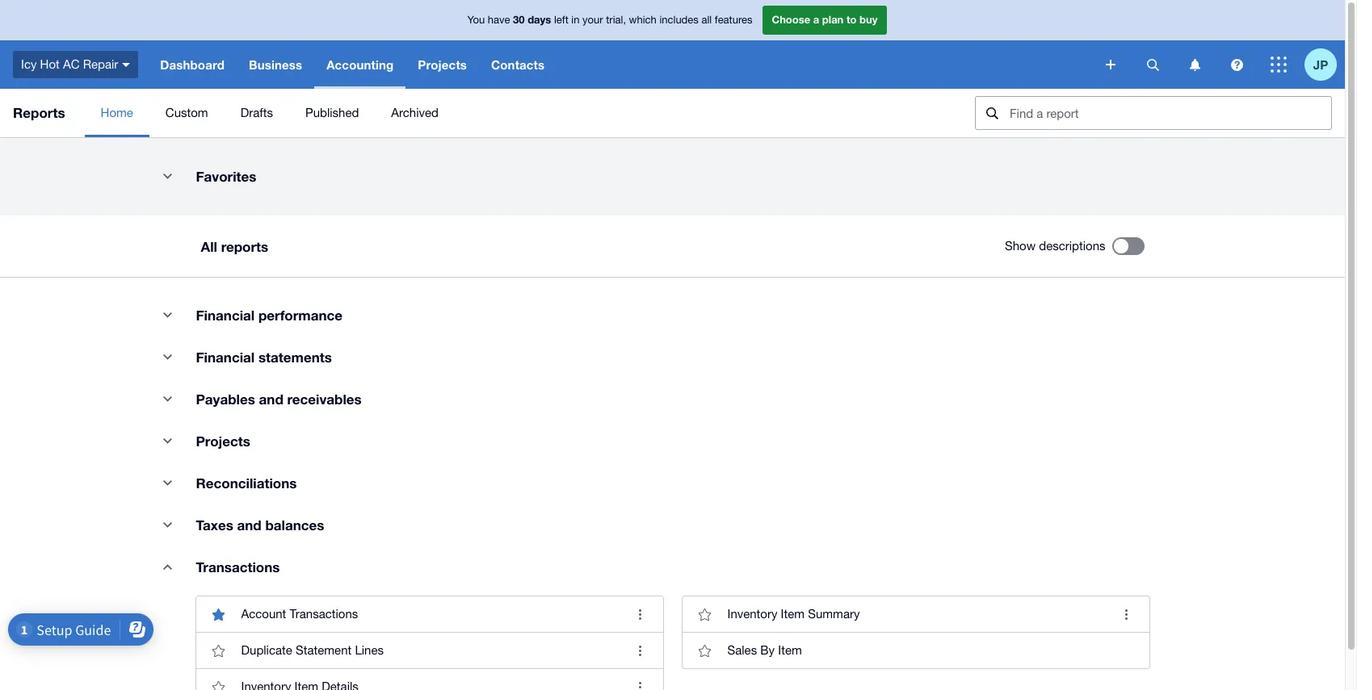 Task type: locate. For each thing, give the bounding box(es) containing it.
1 financial from the top
[[196, 307, 255, 324]]

icy hot ac repair
[[21, 57, 118, 71]]

contacts
[[491, 57, 545, 72]]

duplicate
[[241, 644, 292, 658]]

archived link
[[375, 89, 455, 137]]

financial for financial statements
[[196, 349, 255, 366]]

collapse report group image
[[151, 299, 184, 331], [151, 341, 184, 373], [151, 509, 184, 541]]

more options image
[[624, 635, 656, 667]]

statements
[[258, 349, 332, 366]]

financial up financial statements
[[196, 307, 255, 324]]

0 horizontal spatial transactions
[[196, 559, 280, 576]]

drafts link
[[224, 89, 289, 137]]

favorite image
[[689, 599, 721, 631], [202, 635, 235, 667], [689, 635, 721, 667]]

includes
[[660, 14, 699, 26]]

collapse report group image for projects
[[151, 425, 184, 457]]

svg image
[[1271, 57, 1287, 73], [1147, 59, 1159, 71], [1231, 59, 1243, 71], [122, 63, 130, 67]]

0 vertical spatial and
[[259, 391, 283, 408]]

2 vertical spatial collapse report group image
[[151, 509, 184, 541]]

duplicate statement lines
[[241, 644, 384, 658]]

and down financial statements
[[259, 391, 283, 408]]

projects
[[418, 57, 467, 72], [196, 433, 250, 450]]

have
[[488, 14, 510, 26]]

statement
[[296, 644, 352, 658]]

1 horizontal spatial transactions
[[290, 608, 358, 621]]

taxes
[[196, 517, 233, 534]]

sales
[[728, 644, 757, 658]]

item right inventory
[[781, 608, 805, 621]]

item inside "link"
[[781, 608, 805, 621]]

favorite image inside sales by item link
[[689, 635, 721, 667]]

archived
[[391, 106, 439, 120]]

30
[[513, 13, 525, 26]]

lines
[[355, 644, 384, 658]]

published link
[[289, 89, 375, 137]]

0 vertical spatial financial
[[196, 307, 255, 324]]

projects inside dropdown button
[[418, 57, 467, 72]]

favorite image inside inventory item summary "link"
[[689, 599, 721, 631]]

collapse report group image
[[151, 160, 184, 192], [151, 383, 184, 415], [151, 425, 184, 457], [151, 467, 184, 499]]

1 collapse report group image from the top
[[151, 299, 184, 331]]

inventory item summary link
[[682, 597, 1149, 633]]

2 collapse report group image from the top
[[151, 341, 184, 373]]

3 collapse report group image from the top
[[151, 509, 184, 541]]

0 vertical spatial item
[[781, 608, 805, 621]]

collapse report group image for financial performance
[[151, 299, 184, 331]]

duplicate statement lines link
[[196, 633, 663, 669]]

more options image
[[624, 599, 656, 631], [1111, 599, 1143, 631], [624, 671, 656, 691]]

business
[[249, 57, 302, 72]]

favorite image for sales by item
[[689, 635, 721, 667]]

favorite image
[[202, 671, 235, 691]]

repair
[[83, 57, 118, 71]]

drafts
[[241, 106, 273, 120]]

a
[[813, 13, 820, 26]]

0 horizontal spatial svg image
[[1106, 60, 1116, 69]]

summary
[[808, 608, 860, 621]]

transactions down taxes and balances at the bottom
[[196, 559, 280, 576]]

navigation inside banner
[[148, 40, 1095, 89]]

0 horizontal spatial projects
[[196, 433, 250, 450]]

transactions up statement
[[290, 608, 358, 621]]

collapse report group image for taxes and balances
[[151, 509, 184, 541]]

svg image
[[1190, 59, 1200, 71], [1106, 60, 1116, 69]]

4 collapse report group image from the top
[[151, 467, 184, 499]]

banner containing jp
[[0, 0, 1345, 89]]

projects down payables
[[196, 433, 250, 450]]

projects button
[[406, 40, 479, 89]]

1 vertical spatial and
[[237, 517, 262, 534]]

custom link
[[149, 89, 224, 137]]

1 vertical spatial collapse report group image
[[151, 341, 184, 373]]

contacts button
[[479, 40, 557, 89]]

financial
[[196, 307, 255, 324], [196, 349, 255, 366]]

1 vertical spatial item
[[778, 644, 802, 658]]

2 financial from the top
[[196, 349, 255, 366]]

ac
[[63, 57, 80, 71]]

collapse report group image for financial statements
[[151, 341, 184, 373]]

financial performance
[[196, 307, 343, 324]]

buy
[[860, 13, 878, 26]]

taxes and balances
[[196, 517, 324, 534]]

1 vertical spatial projects
[[196, 433, 250, 450]]

0 vertical spatial transactions
[[196, 559, 280, 576]]

choose
[[772, 13, 811, 26]]

inventory item summary
[[728, 608, 860, 621]]

1 vertical spatial financial
[[196, 349, 255, 366]]

and right the 'taxes'
[[237, 517, 262, 534]]

collapse report group image for favorites
[[151, 160, 184, 192]]

menu
[[84, 89, 962, 137]]

1 collapse report group image from the top
[[151, 160, 184, 192]]

business button
[[237, 40, 314, 89]]

Find a report text field
[[1008, 97, 1332, 129]]

0 vertical spatial projects
[[418, 57, 467, 72]]

None field
[[975, 96, 1332, 130]]

which
[[629, 14, 657, 26]]

account transactions link
[[196, 597, 663, 633]]

favorite image left sales
[[689, 635, 721, 667]]

more options image inside inventory item summary "link"
[[1111, 599, 1143, 631]]

payables
[[196, 391, 255, 408]]

more options image inside the account transactions link
[[624, 599, 656, 631]]

navigation containing dashboard
[[148, 40, 1095, 89]]

0 vertical spatial collapse report group image
[[151, 299, 184, 331]]

favorite image up favorite icon
[[202, 635, 235, 667]]

receivables
[[287, 391, 362, 408]]

2 collapse report group image from the top
[[151, 383, 184, 415]]

payables and receivables
[[196, 391, 362, 408]]

and for payables
[[259, 391, 283, 408]]

favorite image left inventory
[[689, 599, 721, 631]]

jp
[[1314, 57, 1328, 72]]

1 horizontal spatial projects
[[418, 57, 467, 72]]

projects up archived
[[418, 57, 467, 72]]

balances
[[265, 517, 324, 534]]

financial up payables
[[196, 349, 255, 366]]

show
[[1005, 239, 1036, 253]]

favorites
[[196, 168, 256, 185]]

1 horizontal spatial svg image
[[1190, 59, 1200, 71]]

features
[[715, 14, 753, 26]]

3 collapse report group image from the top
[[151, 425, 184, 457]]

all
[[201, 238, 217, 255]]

inventory
[[728, 608, 778, 621]]

and
[[259, 391, 283, 408], [237, 517, 262, 534]]

transactions
[[196, 559, 280, 576], [290, 608, 358, 621]]

item
[[781, 608, 805, 621], [778, 644, 802, 658]]

item right the by
[[778, 644, 802, 658]]

account
[[241, 608, 286, 621]]

banner
[[0, 0, 1345, 89]]

account transactions
[[241, 608, 358, 621]]

navigation
[[148, 40, 1095, 89]]

accounting
[[327, 57, 394, 72]]



Task type: describe. For each thing, give the bounding box(es) containing it.
more options image for account transactions
[[624, 599, 656, 631]]

your
[[583, 14, 603, 26]]

hot
[[40, 57, 60, 71]]

sales by item link
[[682, 633, 1149, 669]]

dashboard link
[[148, 40, 237, 89]]

custom
[[166, 106, 208, 120]]

menu containing home
[[84, 89, 962, 137]]

days
[[528, 13, 551, 26]]

home
[[101, 106, 133, 120]]

collapse report group image for reconciliations
[[151, 467, 184, 499]]

1 vertical spatial transactions
[[290, 608, 358, 621]]

remove favorite image
[[202, 599, 235, 631]]

reconciliations
[[196, 475, 297, 492]]

financial statements
[[196, 349, 332, 366]]

icy
[[21, 57, 37, 71]]

icy hot ac repair button
[[0, 40, 148, 89]]

reports
[[13, 104, 65, 121]]

performance
[[258, 307, 343, 324]]

jp button
[[1305, 40, 1345, 89]]

home link
[[84, 89, 149, 137]]

plan
[[822, 13, 844, 26]]

collapse report group image for payables and receivables
[[151, 383, 184, 415]]

accounting button
[[314, 40, 406, 89]]

favorite image for inventory item summary
[[689, 599, 721, 631]]

more options image for inventory item summary
[[1111, 599, 1143, 631]]

all
[[702, 14, 712, 26]]

left
[[554, 14, 569, 26]]

and for taxes
[[237, 517, 262, 534]]

trial,
[[606, 14, 626, 26]]

dashboard
[[160, 57, 225, 72]]

by
[[761, 644, 775, 658]]

expand report group image
[[151, 551, 184, 583]]

favorite image for duplicate statement lines
[[202, 635, 235, 667]]

svg image inside icy hot ac repair popup button
[[122, 63, 130, 67]]

in
[[572, 14, 580, 26]]

to
[[847, 13, 857, 26]]

published
[[305, 106, 359, 120]]

you
[[467, 14, 485, 26]]

you have 30 days left in your trial, which includes all features
[[467, 13, 753, 26]]

all reports
[[201, 238, 268, 255]]

descriptions
[[1039, 239, 1106, 253]]

reports
[[221, 238, 268, 255]]

sales by item
[[728, 644, 802, 658]]

choose a plan to buy
[[772, 13, 878, 26]]

show descriptions
[[1005, 239, 1106, 253]]

financial for financial performance
[[196, 307, 255, 324]]



Task type: vqa. For each thing, say whether or not it's contained in the screenshot.
Collapse report group image for Favorites
yes



